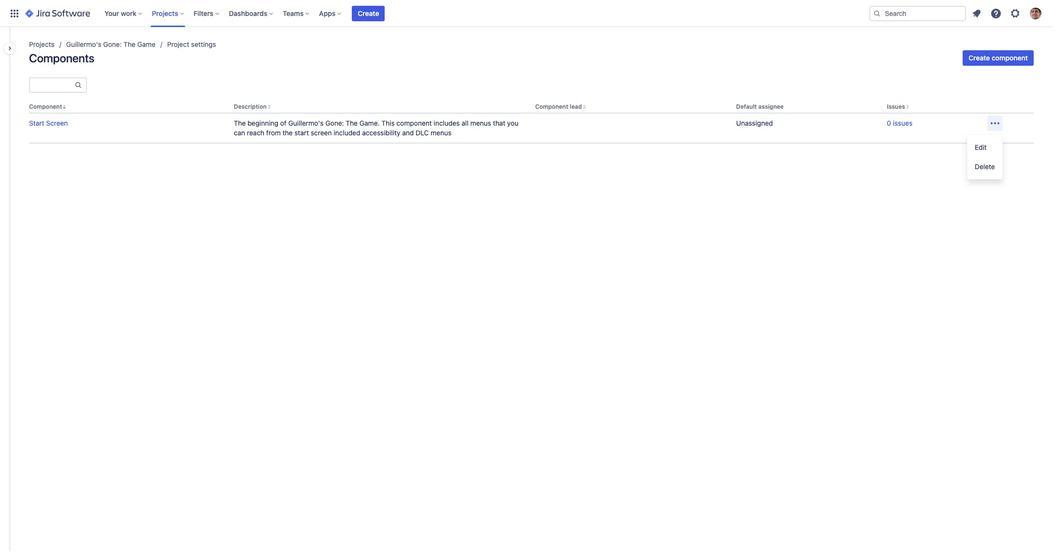 Task type: describe. For each thing, give the bounding box(es) containing it.
filters
[[194, 9, 213, 17]]

all
[[462, 119, 469, 127]]

guillermo's inside the beginning of guillermo's gone: the game. this component includes all menus that you can reach from the start screen included accessibility and dlc menus
[[288, 119, 324, 127]]

teams button
[[280, 6, 313, 21]]

primary element
[[6, 0, 870, 27]]

guillermo's gone: the game
[[66, 40, 156, 48]]

banner containing your work
[[0, 0, 1053, 27]]

project settings link
[[167, 39, 216, 50]]

the
[[283, 129, 293, 137]]

2 horizontal spatial the
[[346, 119, 358, 127]]

project settings
[[167, 40, 216, 48]]

projects for projects link
[[29, 40, 55, 48]]

guillermo's gone: the game link
[[66, 39, 156, 50]]

lead
[[570, 103, 582, 110]]

0
[[887, 119, 891, 127]]

0 horizontal spatial menus
[[431, 129, 452, 137]]

start
[[295, 129, 309, 137]]

create for create
[[358, 9, 379, 17]]

help image
[[991, 7, 1002, 19]]

start screen link
[[29, 119, 68, 127]]

start
[[29, 119, 44, 127]]

dashboards button
[[226, 6, 277, 21]]

create component
[[969, 54, 1028, 62]]

apps
[[319, 9, 336, 17]]

more image
[[990, 118, 1001, 129]]

0 horizontal spatial gone:
[[103, 40, 122, 48]]

edit button
[[967, 138, 1003, 157]]

gone: inside the beginning of guillermo's gone: the game. this component includes all menus that you can reach from the start screen included accessibility and dlc menus
[[325, 119, 344, 127]]

component button
[[29, 103, 62, 110]]

create component button
[[963, 50, 1034, 66]]

Search field
[[870, 6, 966, 21]]

your
[[105, 9, 119, 17]]

work
[[121, 9, 136, 17]]

game
[[137, 40, 156, 48]]

0 issues
[[887, 119, 913, 127]]

0 horizontal spatial the
[[124, 40, 135, 48]]

issues
[[893, 119, 913, 127]]

screen
[[311, 129, 332, 137]]

components
[[29, 51, 94, 65]]

component inside the beginning of guillermo's gone: the game. this component includes all menus that you can reach from the start screen included accessibility and dlc menus
[[397, 119, 432, 127]]



Task type: vqa. For each thing, say whether or not it's contained in the screenshot.
Create team image
no



Task type: locate. For each thing, give the bounding box(es) containing it.
this
[[382, 119, 395, 127]]

component for component lead
[[535, 103, 568, 110]]

1 horizontal spatial create
[[969, 54, 990, 62]]

screen
[[46, 119, 68, 127]]

0 vertical spatial projects
[[152, 9, 178, 17]]

projects up components
[[29, 40, 55, 48]]

group containing edit
[[967, 135, 1003, 179]]

jira software image
[[25, 7, 90, 19], [25, 7, 90, 19]]

default
[[736, 103, 757, 110]]

appswitcher icon image
[[9, 7, 20, 19]]

component up start screen link
[[29, 103, 62, 110]]

menus
[[470, 119, 491, 127], [431, 129, 452, 137]]

menus right all
[[470, 119, 491, 127]]

search image
[[874, 9, 881, 17]]

gone: up included
[[325, 119, 344, 127]]

projects up project
[[152, 9, 178, 17]]

beginning
[[248, 119, 278, 127]]

create
[[358, 9, 379, 17], [969, 54, 990, 62]]

1 vertical spatial create
[[969, 54, 990, 62]]

guillermo's up components
[[66, 40, 101, 48]]

gone:
[[103, 40, 122, 48], [325, 119, 344, 127]]

component
[[29, 103, 62, 110], [535, 103, 568, 110]]

filters button
[[191, 6, 223, 21]]

1 horizontal spatial component
[[992, 54, 1028, 62]]

edit
[[975, 143, 987, 151]]

notifications image
[[971, 7, 983, 19]]

you
[[507, 119, 519, 127]]

1 horizontal spatial component
[[535, 103, 568, 110]]

projects
[[152, 9, 178, 17], [29, 40, 55, 48]]

0 vertical spatial menus
[[470, 119, 491, 127]]

gone: down your on the top
[[103, 40, 122, 48]]

teams
[[283, 9, 304, 17]]

dlc
[[416, 129, 429, 137]]

0 vertical spatial component
[[992, 54, 1028, 62]]

guillermo's up the start
[[288, 119, 324, 127]]

delete button
[[967, 157, 1003, 176]]

1 horizontal spatial gone:
[[325, 119, 344, 127]]

1 vertical spatial gone:
[[325, 119, 344, 127]]

delete
[[975, 162, 995, 171]]

2 component from the left
[[535, 103, 568, 110]]

group
[[967, 135, 1003, 179]]

the up can
[[234, 119, 246, 127]]

your work button
[[102, 6, 146, 21]]

dashboards
[[229, 9, 267, 17]]

menus down includes
[[431, 129, 452, 137]]

default assignee
[[736, 103, 784, 110]]

the up included
[[346, 119, 358, 127]]

0 vertical spatial create
[[358, 9, 379, 17]]

create inside create button
[[358, 9, 379, 17]]

projects for projects popup button at the left of page
[[152, 9, 178, 17]]

component inside button
[[992, 54, 1028, 62]]

0 issues link
[[887, 119, 913, 127]]

start screen
[[29, 119, 68, 127]]

None text field
[[30, 78, 74, 92]]

0 vertical spatial guillermo's
[[66, 40, 101, 48]]

create inside button
[[969, 54, 990, 62]]

description
[[234, 103, 267, 110]]

component lead button
[[535, 103, 582, 110]]

create down notifications image
[[969, 54, 990, 62]]

0 horizontal spatial create
[[358, 9, 379, 17]]

1 horizontal spatial guillermo's
[[288, 119, 324, 127]]

1 vertical spatial guillermo's
[[288, 119, 324, 127]]

banner
[[0, 0, 1053, 27]]

projects link
[[29, 39, 55, 50]]

guillermo's
[[66, 40, 101, 48], [288, 119, 324, 127]]

issues
[[887, 103, 905, 110]]

the beginning of guillermo's gone: the game. this component includes all menus that you can reach from the start screen included accessibility and dlc menus
[[234, 119, 519, 137]]

component for component button
[[29, 103, 62, 110]]

1 vertical spatial component
[[397, 119, 432, 127]]

can
[[234, 129, 245, 137]]

of
[[280, 119, 287, 127]]

1 horizontal spatial menus
[[470, 119, 491, 127]]

your profile and settings image
[[1030, 7, 1042, 19]]

0 vertical spatial gone:
[[103, 40, 122, 48]]

the left game
[[124, 40, 135, 48]]

component up and
[[397, 119, 432, 127]]

1 vertical spatial menus
[[431, 129, 452, 137]]

includes
[[434, 119, 460, 127]]

component down settings image
[[992, 54, 1028, 62]]

guillermo's inside guillermo's gone: the game link
[[66, 40, 101, 48]]

component
[[992, 54, 1028, 62], [397, 119, 432, 127]]

assignee
[[759, 103, 784, 110]]

component lead
[[535, 103, 582, 110]]

apps button
[[316, 6, 345, 21]]

unassigned
[[736, 119, 773, 127]]

projects inside projects popup button
[[152, 9, 178, 17]]

create for create component
[[969, 54, 990, 62]]

project
[[167, 40, 189, 48]]

game.
[[360, 119, 380, 127]]

0 horizontal spatial projects
[[29, 40, 55, 48]]

and
[[402, 129, 414, 137]]

0 horizontal spatial guillermo's
[[66, 40, 101, 48]]

accessibility
[[362, 129, 400, 137]]

the
[[124, 40, 135, 48], [234, 119, 246, 127], [346, 119, 358, 127]]

reach
[[247, 129, 264, 137]]

1 horizontal spatial projects
[[152, 9, 178, 17]]

that
[[493, 119, 505, 127]]

included
[[334, 129, 360, 137]]

settings
[[191, 40, 216, 48]]

projects button
[[149, 6, 188, 21]]

description button
[[234, 103, 267, 110]]

settings image
[[1010, 7, 1021, 19]]

0 horizontal spatial component
[[397, 119, 432, 127]]

component left lead
[[535, 103, 568, 110]]

create button
[[352, 6, 385, 21]]

sidebar navigation image
[[0, 39, 21, 58]]

1 vertical spatial projects
[[29, 40, 55, 48]]

0 horizontal spatial component
[[29, 103, 62, 110]]

from
[[266, 129, 281, 137]]

your work
[[105, 9, 136, 17]]

1 component from the left
[[29, 103, 62, 110]]

1 horizontal spatial the
[[234, 119, 246, 127]]

create right apps dropdown button at the left
[[358, 9, 379, 17]]

issues button
[[887, 103, 905, 110]]



